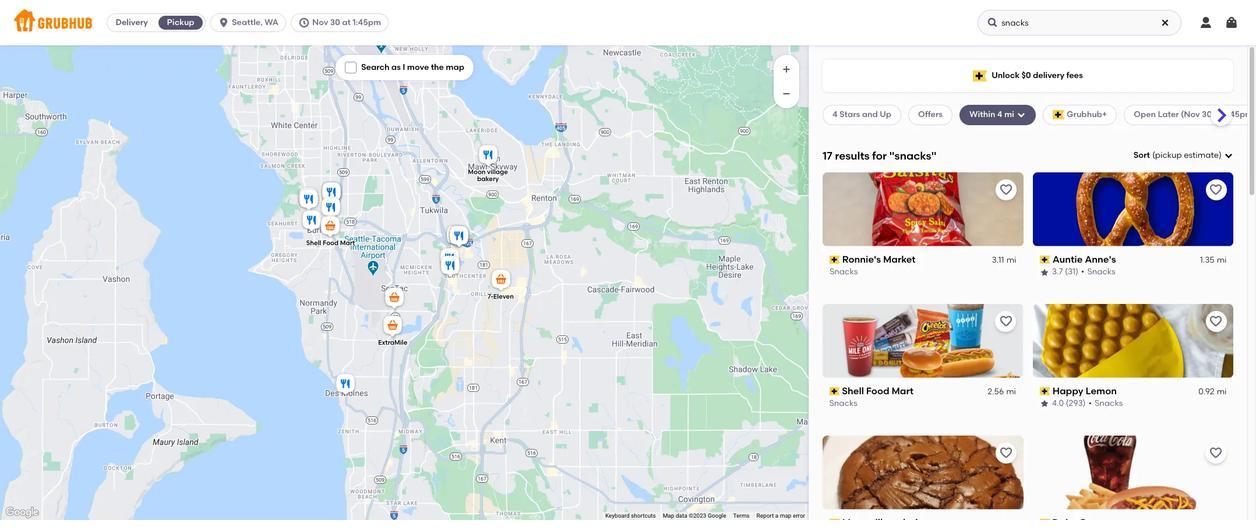 Task type: describe. For each thing, give the bounding box(es) containing it.
dairy queen image
[[297, 186, 320, 211]]

moon
[[468, 168, 486, 176]]

1 vertical spatial food
[[867, 386, 890, 397]]

ronnie's
[[843, 254, 881, 265]]

map
[[663, 513, 675, 519]]

and
[[863, 110, 878, 120]]

the
[[431, 62, 444, 72]]

report a map error link
[[757, 513, 806, 519]]

7-eleven
[[488, 293, 514, 300]]

17
[[823, 149, 833, 162]]

pickup
[[167, 17, 194, 27]]

subscription pass image for auntie anne's
[[1040, 256, 1050, 264]]

nov
[[312, 17, 328, 27]]

(293)
[[1066, 399, 1086, 409]]

1 vertical spatial shell
[[843, 386, 865, 397]]

7 eleven image
[[490, 268, 513, 293]]

1 vertical spatial mart
[[892, 386, 914, 397]]

auntie anne's
[[1053, 254, 1116, 265]]

plus icon image
[[781, 64, 793, 75]]

unlock $0 delivery fees
[[992, 70, 1083, 80]]

marina market & deli image
[[334, 372, 357, 398]]

main navigation navigation
[[0, 0, 1257, 45]]

results
[[835, 149, 870, 162]]

1 vertical spatial shell food mart
[[843, 386, 914, 397]]

2 4 from the left
[[998, 110, 1003, 120]]

sort ( pickup estimate )
[[1134, 150, 1222, 160]]

shell food mart image
[[319, 214, 342, 240]]

(
[[1153, 150, 1156, 160]]

moon village bakery logo image
[[823, 436, 1024, 510]]

3.7
[[1052, 267, 1063, 277]]

nothing bundt cakes image
[[439, 254, 462, 279]]

1.35 mi
[[1200, 255, 1227, 265]]

error
[[793, 513, 806, 519]]

seattle, wa
[[232, 17, 279, 27]]

3.7 (31)
[[1052, 267, 1079, 277]]

save this restaurant image for 'shell food mart logo'
[[999, 315, 1013, 329]]

save this restaurant button for auntie anne's
[[1206, 179, 1227, 200]]

©2023
[[689, 513, 707, 519]]

ronnie's market image
[[300, 208, 324, 234]]

minus icon image
[[781, 88, 793, 100]]

later
[[1158, 110, 1180, 120]]

save this restaurant image for happy lemon
[[1209, 315, 1223, 329]]

mi for happy lemon
[[1217, 387, 1227, 397]]

estimate
[[1185, 150, 1219, 160]]

sea tac marathon image
[[383, 286, 406, 312]]

as
[[392, 62, 401, 72]]

search as i move the map
[[361, 62, 465, 72]]

anne's
[[1085, 254, 1116, 265]]

map data ©2023 google
[[663, 513, 727, 519]]

mi right within
[[1005, 110, 1015, 120]]

7-
[[488, 293, 494, 300]]

nov 30 at 1:45pm button
[[291, 13, 393, 32]]

0.92
[[1199, 387, 1215, 397]]

subscription pass image for ronnie's market
[[830, 256, 840, 264]]

)
[[1219, 150, 1222, 160]]

(nov
[[1182, 110, 1201, 120]]

auntie anne's logo image
[[1033, 172, 1234, 246]]

mart inside map region
[[340, 239, 355, 247]]

4.0
[[1052, 399, 1064, 409]]

auntie
[[1053, 254, 1083, 265]]

delivery button
[[107, 13, 156, 32]]

search
[[361, 62, 390, 72]]

grubhub+
[[1067, 110, 1108, 120]]

shell food mart logo image
[[823, 304, 1024, 378]]

pickup button
[[156, 13, 205, 32]]

shell inside map region
[[306, 239, 321, 247]]

mi for auntie anne's
[[1217, 255, 1227, 265]]

star icon image for auntie anne's
[[1040, 268, 1049, 277]]

1 horizontal spatial map
[[780, 513, 792, 519]]

keyboard shortcuts button
[[606, 512, 656, 521]]

auntie anne's image
[[448, 224, 471, 250]]

seattle, wa button
[[210, 13, 291, 32]]

3.11 mi
[[992, 255, 1017, 265]]

open
[[1134, 110, 1157, 120]]

delivery
[[116, 17, 148, 27]]

at inside button
[[342, 17, 351, 27]]

for
[[873, 149, 887, 162]]

1 vertical spatial at
[[1215, 110, 1223, 120]]

happy lemon image
[[438, 246, 462, 272]]

• snacks for lemon
[[1089, 399, 1123, 409]]

2.56 mi
[[988, 387, 1017, 397]]

sort
[[1134, 150, 1151, 160]]

none field containing sort
[[1134, 150, 1234, 162]]

wa
[[265, 17, 279, 27]]

data
[[676, 513, 688, 519]]

tacos el hass image
[[297, 187, 321, 213]]

• for lemon
[[1089, 399, 1092, 409]]

0 horizontal spatial map
[[446, 62, 465, 72]]

nov 30 at 1:45pm
[[312, 17, 381, 27]]

seattle,
[[232, 17, 263, 27]]

move
[[407, 62, 429, 72]]



Task type: vqa. For each thing, say whether or not it's contained in the screenshot.
Open
yes



Task type: locate. For each thing, give the bounding box(es) containing it.
keyboard
[[606, 513, 630, 519]]

at left 1:45pm)
[[1215, 110, 1223, 120]]

save this restaurant image for dairy queen logo
[[1209, 446, 1223, 460]]

0 horizontal spatial shell
[[306, 239, 321, 247]]

0 horizontal spatial mart
[[340, 239, 355, 247]]

village
[[487, 168, 508, 176]]

0 vertical spatial food
[[323, 239, 339, 247]]

moon village bakery image
[[477, 143, 500, 169]]

eleven
[[494, 293, 514, 300]]

grubhub plus flag logo image for grubhub+
[[1053, 110, 1065, 120]]

1 horizontal spatial food
[[867, 386, 890, 397]]

1 horizontal spatial shell food mart
[[843, 386, 914, 397]]

grubhub plus flag logo image for unlock $0 delivery fees
[[974, 70, 988, 81]]

shell food mart inside map region
[[306, 239, 355, 247]]

shortcuts
[[631, 513, 656, 519]]

• down happy lemon
[[1089, 399, 1092, 409]]

• snacks for anne's
[[1081, 267, 1116, 277]]

0 vertical spatial shell food mart
[[306, 239, 355, 247]]

shell food mart
[[306, 239, 355, 247], [843, 386, 914, 397]]

0 horizontal spatial save this restaurant image
[[999, 315, 1013, 329]]

map region
[[0, 0, 910, 521]]

map right the
[[446, 62, 465, 72]]

• snacks down anne's
[[1081, 267, 1116, 277]]

1 vertical spatial grubhub plus flag logo image
[[1053, 110, 1065, 120]]

antojitos michalisco 1st ave image
[[320, 180, 343, 206]]

svg image
[[1225, 16, 1239, 30], [1161, 18, 1170, 27], [347, 64, 354, 71], [1017, 110, 1026, 120], [1225, 151, 1234, 160]]

1.35
[[1200, 255, 1215, 265]]

$0
[[1022, 70, 1031, 80]]

0 vertical spatial grubhub plus flag logo image
[[974, 70, 988, 81]]

food inside map region
[[323, 239, 339, 247]]

1 vertical spatial • snacks
[[1089, 399, 1123, 409]]

happy lemon
[[1053, 386, 1117, 397]]

0 horizontal spatial shell food mart
[[306, 239, 355, 247]]

1 horizontal spatial 4
[[998, 110, 1003, 120]]

food
[[323, 239, 339, 247], [867, 386, 890, 397]]

4 stars and up
[[833, 110, 892, 120]]

0 vertical spatial map
[[446, 62, 465, 72]]

ronnie's market logo image
[[823, 172, 1024, 246]]

1 vertical spatial map
[[780, 513, 792, 519]]

mi for ronnie's market
[[1007, 255, 1017, 265]]

save this restaurant button for ronnie's market
[[996, 179, 1017, 200]]

0 vertical spatial • snacks
[[1081, 267, 1116, 277]]

stars
[[840, 110, 861, 120]]

1 star icon image from the top
[[1040, 268, 1049, 277]]

0 vertical spatial •
[[1081, 267, 1085, 277]]

map
[[446, 62, 465, 72], [780, 513, 792, 519]]

happy
[[1053, 386, 1084, 397]]

0 horizontal spatial •
[[1081, 267, 1085, 277]]

0.92 mi
[[1199, 387, 1227, 397]]

30 inside button
[[330, 17, 340, 27]]

delivery
[[1033, 70, 1065, 80]]

1 horizontal spatial shell
[[843, 386, 865, 397]]

1 horizontal spatial at
[[1215, 110, 1223, 120]]

grubhub plus flag logo image
[[974, 70, 988, 81], [1053, 110, 1065, 120]]

0 vertical spatial at
[[342, 17, 351, 27]]

mawadda cafe image
[[320, 180, 343, 206]]

terms link
[[734, 513, 750, 519]]

report
[[757, 513, 774, 519]]

open later (nov 30 at 1:45pm)
[[1134, 110, 1257, 120]]

1 horizontal spatial grubhub plus flag logo image
[[1053, 110, 1065, 120]]

4 right within
[[998, 110, 1003, 120]]

1 horizontal spatial 30
[[1203, 110, 1213, 120]]

bakery
[[477, 175, 499, 183]]

subscription pass image
[[830, 256, 840, 264], [1040, 256, 1050, 264], [830, 388, 840, 396], [830, 519, 840, 521], [1040, 519, 1050, 521]]

extramile image
[[381, 314, 405, 340]]

mart
[[340, 239, 355, 247], [892, 386, 914, 397]]

1 vertical spatial •
[[1089, 399, 1092, 409]]

pickup
[[1156, 150, 1183, 160]]

0 horizontal spatial food
[[323, 239, 339, 247]]

google image
[[3, 505, 41, 521]]

offers
[[919, 110, 943, 120]]

mart down pierro bakery image
[[340, 239, 355, 247]]

i
[[403, 62, 405, 72]]

0 horizontal spatial at
[[342, 17, 351, 27]]

at left 1:45pm
[[342, 17, 351, 27]]

save this restaurant button
[[996, 179, 1017, 200], [1206, 179, 1227, 200], [996, 311, 1017, 332], [1206, 311, 1227, 332], [996, 443, 1017, 464], [1206, 443, 1227, 464]]

• for anne's
[[1081, 267, 1085, 277]]

snacks
[[830, 267, 858, 277], [1088, 267, 1116, 277], [830, 399, 858, 409], [1095, 399, 1123, 409]]

extramile
[[378, 339, 408, 347]]

star icon image
[[1040, 268, 1049, 277], [1040, 400, 1049, 409]]

30 right nov
[[330, 17, 340, 27]]

• snacks
[[1081, 267, 1116, 277], [1089, 399, 1123, 409]]

0 vertical spatial save this restaurant image
[[999, 315, 1013, 329]]

map right a
[[780, 513, 792, 519]]

30
[[330, 17, 340, 27], [1203, 110, 1213, 120]]

1:45pm)
[[1225, 110, 1257, 120]]

• right (31)
[[1081, 267, 1085, 277]]

lemon
[[1086, 386, 1117, 397]]

terms
[[734, 513, 750, 519]]

mi right the 0.92
[[1217, 387, 1227, 397]]

up
[[880, 110, 892, 120]]

save this restaurant image
[[999, 315, 1013, 329], [1209, 446, 1223, 460]]

1 horizontal spatial •
[[1089, 399, 1092, 409]]

3.11
[[992, 255, 1005, 265]]

moon village bakery
[[468, 168, 508, 183]]

4 left stars
[[833, 110, 838, 120]]

report a map error
[[757, 513, 806, 519]]

0 vertical spatial star icon image
[[1040, 268, 1049, 277]]

royce' washington - westfield southcenter mall image
[[448, 224, 471, 250]]

0 horizontal spatial 4
[[833, 110, 838, 120]]

unlock
[[992, 70, 1020, 80]]

None field
[[1134, 150, 1234, 162]]

1 horizontal spatial save this restaurant image
[[1209, 446, 1223, 460]]

•
[[1081, 267, 1085, 277], [1089, 399, 1092, 409]]

(31)
[[1065, 267, 1079, 277]]

market
[[884, 254, 916, 265]]

star icon image down subscription pass image
[[1040, 400, 1049, 409]]

ronnie's market
[[843, 254, 916, 265]]

keyboard shortcuts
[[606, 513, 656, 519]]

1 horizontal spatial mart
[[892, 386, 914, 397]]

google
[[708, 513, 727, 519]]

1 vertical spatial save this restaurant image
[[1209, 446, 1223, 460]]

mi for shell food mart
[[1007, 387, 1017, 397]]

4
[[833, 110, 838, 120], [998, 110, 1003, 120]]

1 4 from the left
[[833, 110, 838, 120]]

17 results for "snacks"
[[823, 149, 937, 162]]

0 horizontal spatial 30
[[330, 17, 340, 27]]

svg image inside seattle, wa button
[[218, 17, 230, 29]]

svg image inside nov 30 at 1:45pm button
[[298, 17, 310, 29]]

30 right (nov
[[1203, 110, 1213, 120]]

mi right 2.56
[[1007, 387, 1017, 397]]

at
[[342, 17, 351, 27], [1215, 110, 1223, 120]]

4.0 (293)
[[1052, 399, 1086, 409]]

save this restaurant image for auntie anne's
[[1209, 183, 1223, 197]]

2.56
[[988, 387, 1005, 397]]

star icon image left 3.7
[[1040, 268, 1049, 277]]

mi right 1.35
[[1217, 255, 1227, 265]]

"snacks"
[[890, 149, 937, 162]]

1 vertical spatial 30
[[1203, 110, 1213, 120]]

mart down 'shell food mart logo'
[[892, 386, 914, 397]]

svg image
[[1200, 16, 1214, 30], [218, 17, 230, 29], [298, 17, 310, 29], [987, 17, 999, 29]]

dairy queen logo image
[[1033, 436, 1234, 510]]

0 vertical spatial 30
[[330, 17, 340, 27]]

pierro bakery image
[[319, 196, 343, 221]]

grubhub plus flag logo image left "unlock"
[[974, 70, 988, 81]]

1:45pm
[[353, 17, 381, 27]]

grubhub plus flag logo image left grubhub+
[[1053, 110, 1065, 120]]

save this restaurant image
[[999, 183, 1013, 197], [1209, 183, 1223, 197], [1209, 315, 1223, 329], [999, 446, 1013, 460]]

shell
[[306, 239, 321, 247], [843, 386, 865, 397]]

subscription pass image for shell food mart
[[830, 388, 840, 396]]

1 vertical spatial star icon image
[[1040, 400, 1049, 409]]

a
[[776, 513, 779, 519]]

jamba image
[[445, 224, 468, 249]]

0 vertical spatial mart
[[340, 239, 355, 247]]

happy lemon logo image
[[1033, 304, 1234, 378]]

0 horizontal spatial grubhub plus flag logo image
[[974, 70, 988, 81]]

save this restaurant button for happy lemon
[[1206, 311, 1227, 332]]

star icon image for happy lemon
[[1040, 400, 1049, 409]]

mi right 3.11
[[1007, 255, 1017, 265]]

within
[[970, 110, 996, 120]]

• snacks down lemon
[[1089, 399, 1123, 409]]

subscription pass image
[[1040, 388, 1050, 396]]

fees
[[1067, 70, 1083, 80]]

save this restaurant button for shell food mart
[[996, 311, 1017, 332]]

Search for food, convenience, alcohol... search field
[[978, 10, 1182, 36]]

0 vertical spatial shell
[[306, 239, 321, 247]]

within 4 mi
[[970, 110, 1015, 120]]

2 star icon image from the top
[[1040, 400, 1049, 409]]

save this restaurant image for ronnie's market
[[999, 183, 1013, 197]]



